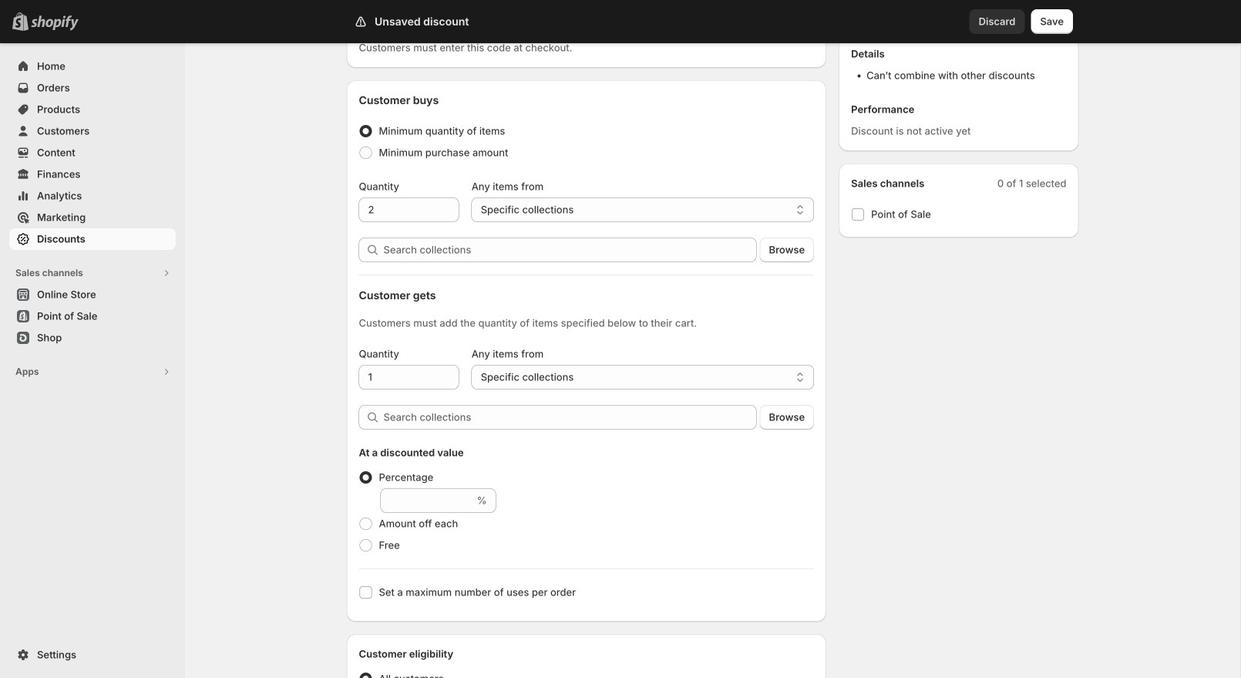 Task type: describe. For each thing, give the bounding box(es) containing it.
2 search collections text field from the top
[[384, 405, 757, 430]]

1 search collections text field from the top
[[384, 238, 757, 262]]



Task type: vqa. For each thing, say whether or not it's contained in the screenshot.
Shopify IMAGE
yes



Task type: locate. For each thing, give the bounding box(es) containing it.
0 vertical spatial search collections text field
[[384, 238, 757, 262]]

shopify image
[[31, 15, 79, 31]]

None text field
[[359, 197, 460, 222], [359, 365, 460, 390], [359, 197, 460, 222], [359, 365, 460, 390]]

Search collections text field
[[384, 238, 757, 262], [384, 405, 757, 430]]

1 vertical spatial search collections text field
[[384, 405, 757, 430]]

None text field
[[381, 488, 474, 513]]



